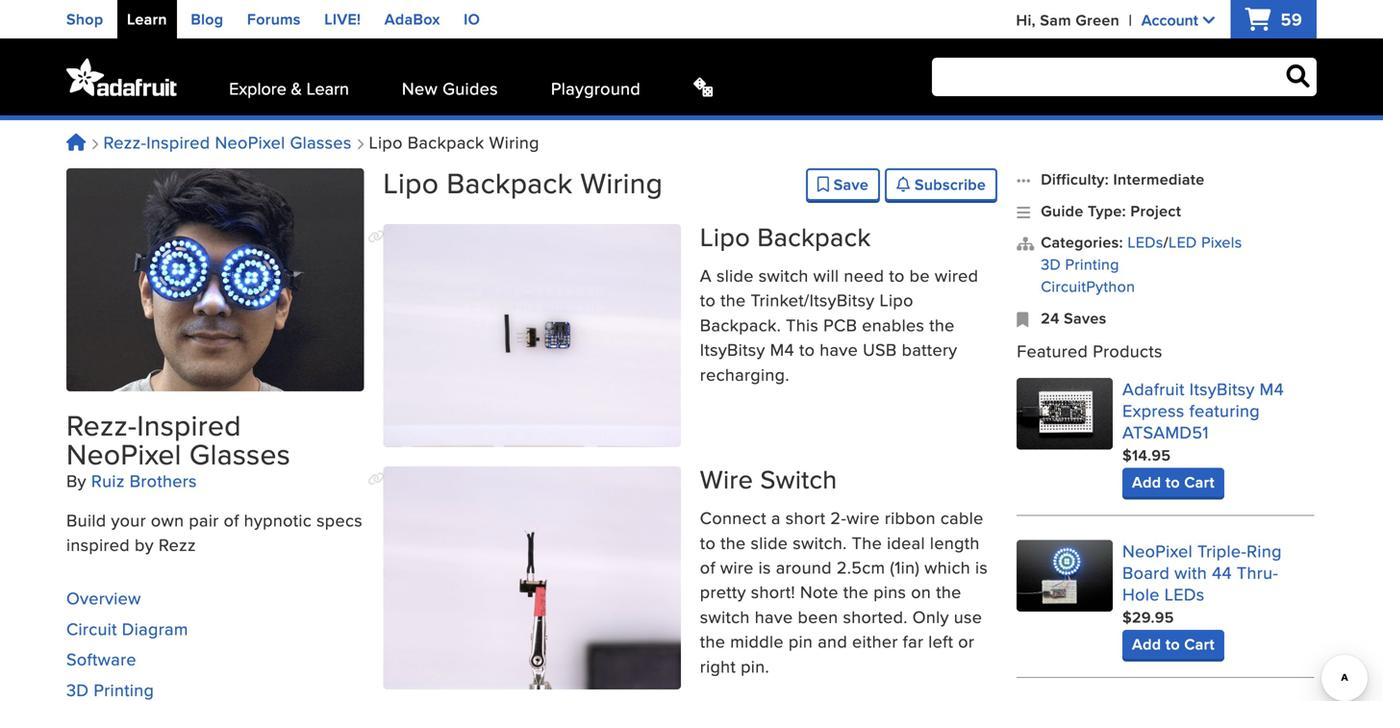 Task type: vqa. For each thing, say whether or not it's contained in the screenshot.
Guide Type: Project
yes



Task type: locate. For each thing, give the bounding box(es) containing it.
learn left "blog" link
[[127, 8, 167, 30]]

1 horizontal spatial wiring
[[580, 162, 663, 203]]

1 page content region from the top
[[368, 162, 998, 701]]

1 add to cart link from the top
[[1122, 468, 1224, 497]]

page content region containing lipo backpack
[[368, 218, 998, 701]]

add to cart link
[[1122, 468, 1224, 497], [1122, 630, 1224, 659]]

2 chevron right image from the left
[[356, 139, 364, 150]]

1 vertical spatial inspired
[[137, 404, 241, 446]]

slide down a at the bottom right of page
[[751, 530, 788, 555]]

save
[[829, 173, 869, 196]]

pcb
[[823, 313, 857, 337]]

1 vertical spatial wiring
[[580, 162, 663, 203]]

cable
[[941, 505, 984, 530]]

link image for lipo
[[368, 230, 385, 243]]

2 vertical spatial backpack
[[757, 218, 871, 255]]

add to cart link for to
[[1122, 468, 1224, 497]]

m4
[[770, 337, 794, 362], [1260, 376, 1284, 401]]

24 saves
[[1041, 307, 1107, 329]]

type:
[[1088, 199, 1126, 222]]

lipo backpack wiring inside breadcrumbs element
[[364, 130, 539, 154]]

is
[[759, 555, 771, 579], [975, 555, 988, 579]]

adabox link
[[385, 8, 440, 30]]

slide
[[717, 263, 754, 288], [751, 530, 788, 555]]

0 vertical spatial wiring
[[489, 130, 539, 154]]

neopixel triple-ring board with 44 thru- hole leds $29.95 add to cart
[[1122, 538, 1282, 655]]

thru-
[[1237, 560, 1278, 585]]

rezz-
[[103, 130, 146, 154], [66, 404, 137, 446]]

1 horizontal spatial learn
[[306, 76, 349, 100]]

1 vertical spatial itsybitsy
[[1190, 376, 1255, 401]]

lipo backpack wiring
[[364, 130, 539, 154], [383, 162, 663, 203]]

wire up the
[[846, 505, 880, 530]]

explore
[[229, 76, 286, 100]]

1 horizontal spatial itsybitsy
[[1190, 376, 1255, 401]]

have down short!
[[755, 604, 793, 629]]

build
[[66, 508, 106, 532]]

blog
[[191, 8, 224, 30]]

itsybitsy down backpack.
[[700, 337, 765, 362]]

have down pcb
[[820, 337, 858, 362]]

1 horizontal spatial neopixel
[[215, 130, 285, 154]]

itsybitsy right adafruit
[[1190, 376, 1255, 401]]

led_pixels_switch wired.jpg image
[[383, 467, 681, 690]]

glasses
[[290, 130, 352, 154], [189, 433, 291, 475]]

switch
[[759, 263, 809, 288], [700, 604, 750, 629]]

|
[[1129, 9, 1132, 31]]

featured products for guide region
[[1017, 339, 1314, 701]]

2 is from the left
[[975, 555, 988, 579]]

of
[[224, 508, 239, 532], [700, 555, 715, 579]]

switch up trinket/itsybitsy
[[759, 263, 809, 288]]

1 vertical spatial switch
[[700, 604, 750, 629]]

2 cart from the top
[[1184, 633, 1215, 655]]

overview link
[[66, 586, 141, 610]]

lipo backpack wiring inside page content region
[[383, 162, 663, 203]]

wire
[[846, 505, 880, 530], [720, 555, 754, 579]]

neopixel inside neopixel triple-ring board with 44 thru- hole leds $29.95 add to cart
[[1122, 538, 1193, 563]]

0 vertical spatial wire
[[846, 505, 880, 530]]

inspired up 'brothers'
[[137, 404, 241, 446]]

chevron right image
[[91, 139, 99, 150], [356, 139, 364, 150]]

1 horizontal spatial leds
[[1164, 582, 1205, 606]]

slide inside the "lipo backpack a slide switch will need to be wired to the trinket/itsybitsy lipo backpack. this pcb enables the itsybitsy m4 to have usb battery recharging."
[[717, 263, 754, 288]]

1 horizontal spatial is
[[975, 555, 988, 579]]

0 vertical spatial inspired
[[146, 130, 210, 154]]

1 horizontal spatial chevron right image
[[356, 139, 364, 150]]

0 horizontal spatial of
[[224, 508, 239, 532]]

switch inside the "lipo backpack a slide switch will need to be wired to the trinket/itsybitsy lipo backpack. this pcb enables the itsybitsy m4 to have usb battery recharging."
[[759, 263, 809, 288]]

0 horizontal spatial neopixel
[[66, 433, 182, 475]]

inspired inside rezz-inspired neopixel glasses by ruiz brothers
[[137, 404, 241, 446]]

1 chevron right image from the left
[[91, 139, 99, 150]]

1 vertical spatial m4
[[1260, 376, 1284, 401]]

0 horizontal spatial leds
[[1128, 231, 1163, 253]]

link image
[[368, 230, 385, 243], [368, 472, 385, 486]]

favorites count image
[[1017, 307, 1031, 329]]

1 link image from the top
[[368, 230, 385, 243]]

skill level element
[[1017, 168, 1314, 190]]

backpack inside breadcrumbs element
[[408, 130, 484, 154]]

the down 2.5cm
[[843, 580, 869, 604]]

search image
[[1287, 64, 1310, 88]]

have inside the "lipo backpack a slide switch will need to be wired to the trinket/itsybitsy lipo backpack. this pcb enables the itsybitsy m4 to have usb battery recharging."
[[820, 337, 858, 362]]

0 horizontal spatial wire
[[720, 555, 754, 579]]

or
[[958, 629, 974, 654]]

2 link image from the top
[[368, 472, 385, 486]]

inspired down adafruit logo
[[146, 130, 210, 154]]

/
[[1163, 231, 1169, 254]]

with
[[1175, 560, 1207, 585]]

0 horizontal spatial have
[[755, 604, 793, 629]]

0 horizontal spatial chevron right image
[[91, 139, 99, 150]]

rezz- up ruiz
[[66, 404, 137, 446]]

glasses inside rezz-inspired neopixel glasses by ruiz brothers
[[189, 433, 291, 475]]

of up the pretty
[[700, 555, 715, 579]]

learn right &
[[306, 76, 349, 100]]

3d printing link
[[1041, 253, 1119, 275]]

0 vertical spatial slide
[[717, 263, 754, 288]]

2 page content region from the top
[[368, 218, 998, 701]]

0 vertical spatial switch
[[759, 263, 809, 288]]

rezz- right learn home image
[[103, 130, 146, 154]]

inspired inside breadcrumbs element
[[146, 130, 210, 154]]

inspired
[[146, 130, 210, 154], [137, 404, 241, 446]]

0 vertical spatial leds
[[1128, 231, 1163, 253]]

glasses inside breadcrumbs element
[[290, 130, 352, 154]]

neopixel for rezz-inspired neopixel glasses by ruiz brothers
[[66, 433, 182, 475]]

project
[[1131, 199, 1181, 222]]

1 horizontal spatial wire
[[846, 505, 880, 530]]

difficulty:
[[1041, 168, 1109, 190]]

the
[[852, 530, 882, 555]]

saves
[[1064, 307, 1107, 329]]

featuring
[[1189, 398, 1260, 423]]

0 vertical spatial rezz-
[[103, 130, 146, 154]]

add to cart link for leds
[[1122, 630, 1224, 659]]

wire switch connect a short 2-wire ribbon cable to the slide switch. the ideal length of wire is around 2.5cm (1in) which is pretty short! note the pins on the switch have been shorted. only use the middle pin and either far left or right pin.
[[700, 461, 988, 678]]

1 vertical spatial of
[[700, 555, 715, 579]]

io link
[[464, 8, 480, 30]]

save link
[[806, 168, 880, 201]]

1 vertical spatial wire
[[720, 555, 754, 579]]

0 vertical spatial itsybitsy
[[700, 337, 765, 362]]

products
[[1093, 339, 1163, 363]]

lipo backpack a slide switch will need to be wired to the trinket/itsybitsy lipo backpack. this pcb enables the itsybitsy m4 to have usb battery recharging.
[[700, 218, 978, 386]]

of right pair
[[224, 508, 239, 532]]

page content region containing lipo backpack wiring
[[368, 162, 998, 701]]

0 vertical spatial m4
[[770, 337, 794, 362]]

ring
[[1247, 538, 1282, 563]]

1 vertical spatial glasses
[[189, 433, 291, 475]]

add to cart link down $14.95
[[1122, 468, 1224, 497]]

0 vertical spatial lipo backpack wiring
[[364, 130, 539, 154]]

1 cart from the top
[[1184, 471, 1215, 493]]

view a random guide image
[[694, 77, 713, 96]]

0 vertical spatial of
[[224, 508, 239, 532]]

0 vertical spatial add
[[1132, 471, 1161, 493]]

0 vertical spatial add to cart link
[[1122, 468, 1224, 497]]

switch inside wire switch connect a short 2-wire ribbon cable to the slide switch. the ideal length of wire is around 2.5cm (1in) which is pretty short! note the pins on the switch have been shorted. only use the middle pin and either far left or right pin.
[[700, 604, 750, 629]]

2 add to cart link from the top
[[1122, 630, 1224, 659]]

leds link
[[1128, 231, 1163, 253]]

explore & learn button
[[229, 76, 349, 101]]

will
[[813, 263, 839, 288]]

wire
[[700, 461, 753, 498]]

(1in)
[[890, 555, 920, 579]]

1 is from the left
[[759, 555, 771, 579]]

0 vertical spatial have
[[820, 337, 858, 362]]

to inside wire switch connect a short 2-wire ribbon cable to the slide switch. the ideal length of wire is around 2.5cm (1in) which is pretty short! note the pins on the switch have been shorted. only use the middle pin and either far left or right pin.
[[700, 530, 716, 555]]

neopixel inside rezz-inspired neopixel glasses by ruiz brothers
[[66, 433, 182, 475]]

0 vertical spatial glasses
[[290, 130, 352, 154]]

leds
[[1128, 231, 1163, 253], [1164, 582, 1205, 606]]

to down connect on the bottom right of the page
[[700, 530, 716, 555]]

2 vertical spatial neopixel
[[1122, 538, 1193, 563]]

0 vertical spatial backpack
[[408, 130, 484, 154]]

explore & learn
[[229, 76, 349, 100]]

wire up the pretty
[[720, 555, 754, 579]]

0 horizontal spatial switch
[[700, 604, 750, 629]]

add to cart link down the $29.95
[[1122, 630, 1224, 659]]

1 vertical spatial leds
[[1164, 582, 1205, 606]]

rezz- inside rezz-inspired neopixel glasses by ruiz brothers
[[66, 404, 137, 446]]

pin
[[789, 629, 813, 654]]

add inside adafruit itsybitsy m4 express featuring atsamd51 $14.95 add to cart
[[1132, 471, 1161, 493]]

cart down neopixel triple-ring board with 44 thru- hole leds 'link'
[[1184, 633, 1215, 655]]

new
[[402, 76, 438, 100]]

software
[[66, 647, 136, 671]]

to left "be"
[[889, 263, 905, 288]]

led pixels link
[[1169, 231, 1242, 253]]

1 vertical spatial add
[[1132, 633, 1161, 655]]

1 horizontal spatial have
[[820, 337, 858, 362]]

glasses up pair
[[189, 433, 291, 475]]

guide metadata element
[[1017, 168, 1314, 329]]

0 vertical spatial link image
[[368, 230, 385, 243]]

learn inside popup button
[[306, 76, 349, 100]]

to down $14.95
[[1166, 471, 1180, 493]]

neopixel for rezz-inspired neopixel glasses
[[215, 130, 285, 154]]

subscribe link
[[885, 168, 998, 201]]

recharging.
[[700, 362, 789, 386]]

lipo
[[369, 130, 403, 154], [383, 162, 439, 203], [700, 218, 750, 255], [880, 288, 913, 312]]

1 vertical spatial neopixel
[[66, 433, 182, 475]]

add down $14.95
[[1132, 471, 1161, 493]]

is up short!
[[759, 555, 771, 579]]

either
[[852, 629, 898, 654]]

1 horizontal spatial switch
[[759, 263, 809, 288]]

hi, sam green | account
[[1016, 9, 1198, 31]]

to down the $29.95
[[1166, 633, 1180, 655]]

adabox
[[385, 8, 440, 30]]

1 vertical spatial lipo backpack wiring
[[383, 162, 663, 203]]

0 horizontal spatial is
[[759, 555, 771, 579]]

59 link
[[1245, 7, 1302, 32]]

itsybitsy inside the "lipo backpack a slide switch will need to be wired to the trinket/itsybitsy lipo backpack. this pcb enables the itsybitsy m4 to have usb battery recharging."
[[700, 337, 765, 362]]

ruiz brothers link
[[91, 468, 197, 493]]

to
[[889, 263, 905, 288], [700, 288, 716, 312], [799, 337, 815, 362], [1166, 471, 1180, 493], [700, 530, 716, 555], [1166, 633, 1180, 655]]

the up backpack.
[[720, 288, 746, 312]]

inspired for rezz-inspired neopixel glasses by ruiz brothers
[[137, 404, 241, 446]]

page content region
[[368, 162, 998, 701], [368, 218, 998, 701]]

$14.95
[[1122, 444, 1171, 466]]

cart down atsamd51
[[1184, 471, 1215, 493]]

1 vertical spatial slide
[[751, 530, 788, 555]]

guide information element
[[66, 168, 364, 557]]

slide right "a"
[[717, 263, 754, 288]]

to inside adafruit itsybitsy m4 express featuring atsamd51 $14.95 add to cart
[[1166, 471, 1180, 493]]

add
[[1132, 471, 1161, 493], [1132, 633, 1161, 655]]

0 horizontal spatial itsybitsy
[[700, 337, 765, 362]]

0 horizontal spatial learn
[[127, 8, 167, 30]]

1 horizontal spatial m4
[[1260, 376, 1284, 401]]

1 vertical spatial rezz-
[[66, 404, 137, 446]]

1 vertical spatial add to cart link
[[1122, 630, 1224, 659]]

brothers
[[130, 468, 197, 493]]

have inside wire switch connect a short 2-wire ribbon cable to the slide switch. the ideal length of wire is around 2.5cm (1in) which is pretty short! note the pins on the switch have been shorted. only use the middle pin and either far left or right pin.
[[755, 604, 793, 629]]

0 vertical spatial learn
[[127, 8, 167, 30]]

ribbon
[[885, 505, 936, 530]]

neopixel
[[215, 130, 285, 154], [66, 433, 182, 475], [1122, 538, 1193, 563]]

None search field
[[732, 58, 1317, 96], [932, 58, 1317, 96], [732, 58, 1317, 96], [932, 58, 1317, 96]]

shop
[[66, 8, 103, 30]]

switch down the pretty
[[700, 604, 750, 629]]

leds inside categories: leds / led pixels 3d printing circuitpython
[[1128, 231, 1163, 253]]

led
[[1169, 231, 1197, 253]]

1 horizontal spatial of
[[700, 555, 715, 579]]

neopixel inside breadcrumbs element
[[215, 130, 285, 154]]

&
[[291, 76, 302, 100]]

2 horizontal spatial neopixel
[[1122, 538, 1193, 563]]

atsamd51
[[1122, 420, 1209, 444]]

featured products
[[1017, 339, 1163, 363]]

printing
[[1065, 253, 1119, 275]]

trinket/itsybitsy
[[751, 288, 875, 312]]

the up battery
[[929, 313, 955, 337]]

2 add from the top
[[1132, 633, 1161, 655]]

rezz- inside breadcrumbs element
[[103, 130, 146, 154]]

glasses down &
[[290, 130, 352, 154]]

1 vertical spatial link image
[[368, 472, 385, 486]]

0 vertical spatial cart
[[1184, 471, 1215, 493]]

learn home image
[[66, 134, 86, 151]]

0 vertical spatial neopixel
[[215, 130, 285, 154]]

1 vertical spatial cart
[[1184, 633, 1215, 655]]

cart
[[1184, 471, 1215, 493], [1184, 633, 1215, 655]]

add down the $29.95
[[1132, 633, 1161, 655]]

1 add from the top
[[1132, 471, 1161, 493]]

hypnotic
[[244, 508, 312, 532]]

0 horizontal spatial m4
[[770, 337, 794, 362]]

neopixel triple-ring board with 44 thru- hole leds link
[[1122, 538, 1282, 606]]

2-
[[830, 505, 846, 530]]

guide type: project
[[1041, 199, 1181, 222]]

1 vertical spatial have
[[755, 604, 793, 629]]

is right which
[[975, 555, 988, 579]]

backpack
[[408, 130, 484, 154], [447, 162, 573, 203], [757, 218, 871, 255]]

add inside neopixel triple-ring board with 44 thru- hole leds $29.95 add to cart
[[1132, 633, 1161, 655]]

0 horizontal spatial wiring
[[489, 130, 539, 154]]

to down "a"
[[700, 288, 716, 312]]

1 vertical spatial learn
[[306, 76, 349, 100]]



Task type: describe. For each thing, give the bounding box(es) containing it.
backpack inside the "lipo backpack a slide switch will need to be wired to the trinket/itsybitsy lipo backpack. this pcb enables the itsybitsy m4 to have usb battery recharging."
[[757, 218, 871, 255]]

battery
[[902, 337, 957, 362]]

inspired
[[66, 532, 130, 557]]

pixels
[[1201, 231, 1242, 253]]

blog link
[[191, 8, 224, 30]]

guide pages element
[[66, 576, 364, 701]]

account button
[[1141, 9, 1215, 32]]

and
[[818, 629, 847, 654]]

overview
[[66, 586, 141, 610]]

hole
[[1122, 582, 1160, 606]]

bookmark o image
[[817, 176, 829, 192]]

pretty
[[700, 580, 746, 604]]

io
[[464, 8, 480, 30]]

usb
[[863, 337, 897, 362]]

pin.
[[741, 654, 769, 678]]

overview circuit diagram software
[[66, 586, 188, 671]]

on
[[911, 580, 931, 604]]

playground
[[551, 76, 641, 100]]

diagram
[[122, 616, 188, 641]]

forums link
[[247, 8, 301, 30]]

be
[[910, 263, 930, 288]]

new guides
[[402, 76, 498, 100]]

glasses for rezz-inspired neopixel glasses
[[290, 130, 352, 154]]

green
[[1076, 9, 1120, 31]]

enables
[[862, 313, 924, 337]]

intermediate
[[1113, 168, 1205, 190]]

categories image
[[1017, 232, 1031, 297]]

breadcrumbs element
[[66, 130, 539, 155]]

account
[[1141, 9, 1198, 31]]

specs
[[317, 508, 363, 532]]

1 vertical spatial backpack
[[447, 162, 573, 203]]

guide categories element
[[1017, 231, 1314, 297]]

left
[[928, 629, 953, 654]]

link image for wire
[[368, 472, 385, 486]]

your
[[111, 508, 146, 532]]

to down "this"
[[799, 337, 815, 362]]

the up right on the bottom of the page
[[700, 629, 725, 654]]

learn link
[[127, 8, 167, 30]]

middle
[[730, 629, 784, 654]]

adafruit itsybitsy m4 express featuring atsamd51 link
[[1122, 376, 1284, 444]]

24
[[1041, 307, 1060, 329]]

glasses for rezz-inspired neopixel glasses by ruiz brothers
[[189, 433, 291, 475]]

by
[[135, 532, 154, 557]]

need
[[844, 263, 884, 288]]

a
[[700, 263, 712, 288]]

skill level image
[[1017, 168, 1031, 190]]

wired
[[935, 263, 978, 288]]

circuit diagram link
[[66, 616, 188, 641]]

build your own pair of hypnotic specs inspired by rezz
[[66, 508, 363, 557]]

lipo inside breadcrumbs element
[[369, 130, 403, 154]]

3d
[[1041, 253, 1061, 275]]

page content region for guide type element
[[368, 162, 998, 701]]

categories:
[[1041, 231, 1123, 254]]

adafruit
[[1122, 376, 1185, 401]]

m4 inside the "lipo backpack a slide switch will need to be wired to the trinket/itsybitsy lipo backpack. this pcb enables the itsybitsy m4 to have usb battery recharging."
[[770, 337, 794, 362]]

pins
[[874, 580, 906, 604]]

by
[[66, 468, 86, 493]]

only
[[913, 604, 949, 629]]

$29.95
[[1122, 606, 1174, 628]]

2.5cm
[[837, 555, 885, 579]]

live! link
[[324, 8, 361, 30]]

page content region for guide metadata element at the top of page
[[368, 218, 998, 701]]

cart inside adafruit itsybitsy m4 express featuring atsamd51 $14.95 add to cart
[[1184, 471, 1215, 493]]

bell o image
[[897, 176, 910, 192]]

a
[[771, 505, 781, 530]]

connect
[[700, 505, 766, 530]]

rezz- for rezz-inspired neopixel glasses
[[103, 130, 146, 154]]

guide
[[1041, 199, 1084, 222]]

which
[[924, 555, 970, 579]]

ruiz
[[91, 468, 125, 493]]

been
[[798, 604, 838, 629]]

guides
[[442, 76, 498, 100]]

cart inside neopixel triple-ring board with 44 thru- hole leds $29.95 add to cart
[[1184, 633, 1215, 655]]

hi,
[[1016, 9, 1036, 31]]

wiring inside page content region
[[580, 162, 663, 203]]

guide tagline element
[[66, 508, 364, 557]]

led_pixels_lipo backpack parts.jpg image
[[383, 224, 681, 447]]

m4 inside adafruit itsybitsy m4 express featuring atsamd51 $14.95 add to cart
[[1260, 376, 1284, 401]]

featured
[[1017, 339, 1088, 363]]

express
[[1122, 398, 1185, 423]]

leds inside neopixel triple-ring board with 44 thru- hole leds $29.95 add to cart
[[1164, 582, 1205, 606]]

short
[[786, 505, 826, 530]]

rezz-inspired neopixel glasses link
[[103, 130, 352, 154]]

guide type element
[[1017, 199, 1314, 222]]

the down which
[[936, 580, 961, 604]]

subscribe
[[910, 173, 986, 196]]

rezz- for rezz-inspired neopixel glasses by ruiz brothers
[[66, 404, 137, 446]]

difficulty: intermediate
[[1041, 168, 1205, 190]]

guide favorites count element
[[1017, 307, 1314, 329]]

note
[[800, 580, 838, 604]]

adafruit itsybitsy m4 express featuring atsamd51 $14.95 add to cart
[[1122, 376, 1284, 493]]

itsybitsy inside adafruit itsybitsy m4 express featuring atsamd51 $14.95 add to cart
[[1190, 376, 1255, 401]]

new guides link
[[402, 76, 498, 100]]

own
[[151, 508, 184, 532]]

length
[[930, 530, 980, 555]]

slide inside wire switch connect a short 2-wire ribbon cable to the slide switch. the ideal length of wire is around 2.5cm (1in) which is pretty short! note the pins on the switch have been shorted. only use the middle pin and either far left or right pin.
[[751, 530, 788, 555]]

inspired for rezz-inspired neopixel glasses
[[146, 130, 210, 154]]

to inside neopixel triple-ring board with 44 thru- hole leds $29.95 add to cart
[[1166, 633, 1180, 655]]

circuitpython
[[1041, 275, 1135, 297]]

this
[[786, 313, 819, 337]]

rezz-inspired neopixel glasses
[[103, 130, 352, 154]]

wiring inside breadcrumbs element
[[489, 130, 539, 154]]

switch.
[[793, 530, 847, 555]]

sam
[[1040, 9, 1071, 31]]

adafruit logo image
[[66, 58, 177, 96]]

playground link
[[551, 76, 641, 100]]

of inside wire switch connect a short 2-wire ribbon cable to the slide switch. the ideal length of wire is around 2.5cm (1in) which is pretty short! note the pins on the switch have been shorted. only use the middle pin and either far left or right pin.
[[700, 555, 715, 579]]

the down connect on the bottom right of the page
[[720, 530, 746, 555]]

circuit
[[66, 616, 117, 641]]

of inside build your own pair of hypnotic specs inspired by rezz
[[224, 508, 239, 532]]

backpack.
[[700, 313, 781, 337]]

guide type image
[[1017, 200, 1031, 222]]



